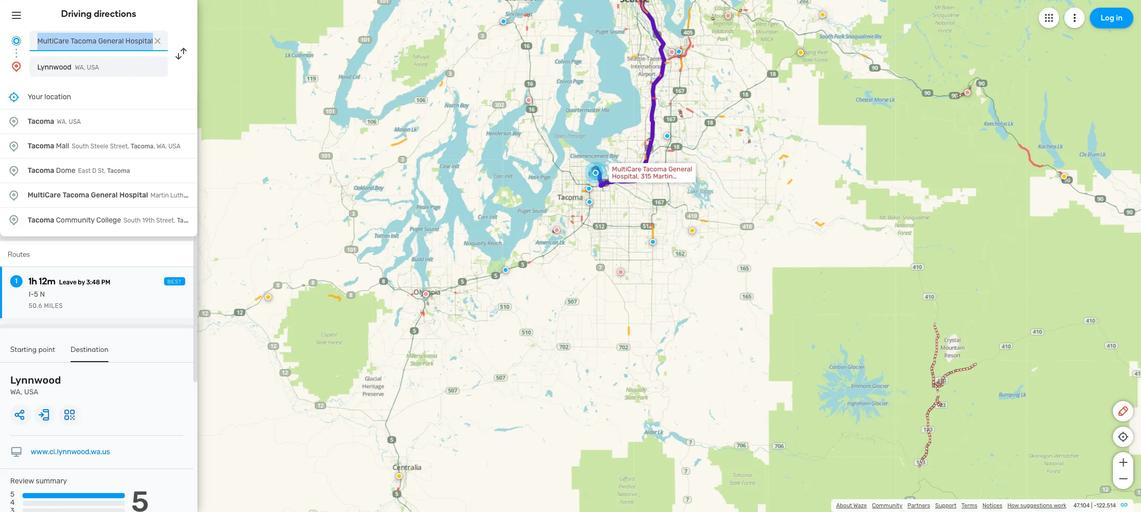 Task type: describe. For each thing, give the bounding box(es) containing it.
50.6
[[29, 302, 42, 310]]

notices
[[983, 503, 1003, 509]]

about waze community partners support terms notices how suggestions work
[[837, 503, 1067, 509]]

link image
[[1121, 501, 1129, 509]]

4 option from the top
[[0, 183, 198, 208]]

starting
[[10, 345, 37, 354]]

4
[[10, 499, 15, 507]]

terms link
[[962, 503, 978, 509]]

1h
[[29, 276, 37, 287]]

1 horizontal spatial police image
[[676, 49, 682, 55]]

location image for 2nd option from the top
[[8, 140, 20, 152]]

starting point button
[[10, 345, 55, 361]]

1 horizontal spatial road closed image
[[554, 227, 560, 233]]

i-5 n 50.6 miles
[[29, 290, 63, 310]]

1h 12m leave by 3:48 pm
[[29, 276, 110, 287]]

recenter image
[[8, 91, 20, 103]]

support link
[[936, 503, 957, 509]]

0 vertical spatial road closed image
[[526, 97, 532, 103]]

1 option from the top
[[0, 110, 198, 134]]

by
[[78, 279, 85, 286]]

location image for fifth option from the bottom
[[8, 115, 20, 128]]

how suggestions work link
[[1008, 503, 1067, 509]]

driving directions
[[61, 8, 136, 19]]

community
[[872, 503, 903, 509]]

1 vertical spatial lynnwood wa, usa
[[10, 374, 61, 397]]

review
[[10, 477, 34, 486]]

starting point
[[10, 345, 55, 354]]

point
[[38, 345, 55, 354]]

0 vertical spatial usa
[[87, 64, 99, 71]]

5 option from the top
[[0, 208, 198, 232]]

zoom in image
[[1117, 456, 1130, 469]]

best
[[167, 279, 182, 285]]

n
[[40, 290, 45, 299]]

driving
[[61, 8, 92, 19]]

routes
[[8, 250, 30, 259]]

about
[[837, 503, 853, 509]]

2 option from the top
[[0, 134, 198, 159]]

location image for fifth option from the top of the page
[[8, 214, 20, 226]]

0 vertical spatial lynnwood
[[37, 63, 71, 72]]

suggestions
[[1021, 503, 1053, 509]]

5 inside 5 4
[[10, 490, 14, 499]]

partners
[[908, 503, 931, 509]]



Task type: locate. For each thing, give the bounding box(es) containing it.
location image down current location image
[[10, 60, 23, 73]]

wa,
[[75, 64, 85, 71], [10, 388, 22, 397]]

location image down location icon
[[8, 189, 20, 201]]

location image for 2nd option from the bottom
[[8, 189, 20, 201]]

3:48
[[86, 279, 100, 286]]

www.ci.lynnwood.wa.us
[[31, 448, 110, 456]]

1 horizontal spatial usa
[[87, 64, 99, 71]]

wa, down starting point button at the left of the page
[[10, 388, 22, 397]]

1 vertical spatial 5
[[10, 490, 14, 499]]

0 vertical spatial wa,
[[75, 64, 85, 71]]

destination button
[[71, 345, 109, 362]]

hazard image
[[798, 50, 804, 56]]

option
[[0, 110, 198, 134], [0, 134, 198, 159], [0, 159, 198, 183], [0, 183, 198, 208], [0, 208, 198, 232]]

police image
[[676, 49, 682, 55], [587, 199, 593, 205]]

destination
[[71, 345, 109, 354]]

zoom out image
[[1117, 473, 1130, 485]]

0 horizontal spatial 5
[[10, 490, 14, 499]]

1 vertical spatial wa,
[[10, 388, 22, 397]]

122.514
[[1097, 503, 1117, 509]]

terms
[[962, 503, 978, 509]]

1
[[15, 277, 18, 286]]

1 horizontal spatial wa,
[[75, 64, 85, 71]]

0 horizontal spatial usa
[[24, 388, 38, 397]]

lynnwood wa, usa
[[37, 63, 99, 72], [10, 374, 61, 397]]

0 horizontal spatial road closed image
[[526, 97, 532, 103]]

road closed image
[[725, 13, 732, 19], [669, 49, 675, 55], [965, 89, 971, 96], [618, 269, 624, 275], [423, 291, 429, 297]]

1 vertical spatial road closed image
[[554, 227, 560, 233]]

5 inside 'i-5 n 50.6 miles'
[[34, 290, 38, 299]]

waze
[[854, 503, 867, 509]]

0 horizontal spatial police image
[[587, 199, 593, 205]]

work
[[1054, 503, 1067, 509]]

community link
[[872, 503, 903, 509]]

3 option from the top
[[0, 159, 198, 183]]

hazard image
[[820, 12, 826, 18], [1062, 173, 1068, 180], [690, 228, 696, 234], [265, 294, 272, 300], [396, 473, 403, 479]]

summary
[[36, 477, 67, 486]]

lynnwood wa, usa down choose starting point text field
[[37, 63, 99, 72]]

0 vertical spatial police image
[[676, 49, 682, 55]]

0 vertical spatial lynnwood wa, usa
[[37, 63, 99, 72]]

miles
[[44, 302, 63, 310]]

x image
[[152, 36, 163, 46]]

location image
[[8, 165, 20, 177]]

usa down choose starting point text field
[[87, 64, 99, 71]]

i-
[[29, 290, 34, 299]]

current location image
[[10, 35, 23, 47]]

about waze link
[[837, 503, 867, 509]]

usa
[[87, 64, 99, 71], [24, 388, 38, 397]]

pencil image
[[1118, 405, 1130, 418]]

0 horizontal spatial wa,
[[10, 388, 22, 397]]

pm
[[101, 279, 110, 286]]

support
[[936, 503, 957, 509]]

computer image
[[10, 446, 23, 459]]

location image up location icon
[[8, 140, 20, 152]]

notices link
[[983, 503, 1003, 509]]

lynnwood
[[37, 63, 71, 72], [10, 374, 61, 386]]

location image up the routes
[[8, 214, 20, 226]]

police image
[[640, 0, 646, 0], [501, 18, 507, 24], [665, 133, 671, 139], [586, 186, 592, 192], [650, 239, 656, 245], [503, 267, 509, 273]]

5
[[34, 290, 38, 299], [10, 490, 14, 499]]

0 vertical spatial 5
[[34, 290, 38, 299]]

12m
[[39, 276, 56, 287]]

5 down review on the left bottom of page
[[10, 490, 14, 499]]

47.104 | -122.514
[[1074, 503, 1117, 509]]

partners link
[[908, 503, 931, 509]]

Choose starting point text field
[[30, 31, 168, 51]]

|
[[1092, 503, 1093, 509]]

47.104
[[1074, 503, 1090, 509]]

directions
[[94, 8, 136, 19]]

location image
[[10, 60, 23, 73], [8, 115, 20, 128], [8, 140, 20, 152], [8, 189, 20, 201], [8, 214, 20, 226]]

wa, down choose starting point text field
[[75, 64, 85, 71]]

usa down starting point button at the left of the page
[[24, 388, 38, 397]]

1 vertical spatial lynnwood
[[10, 374, 61, 386]]

road closed image
[[526, 97, 532, 103], [554, 227, 560, 233]]

www.ci.lynnwood.wa.us link
[[31, 448, 110, 456]]

leave
[[59, 279, 77, 286]]

5 4
[[10, 490, 15, 507]]

review summary
[[10, 477, 67, 486]]

-
[[1094, 503, 1097, 509]]

5 left n
[[34, 290, 38, 299]]

location image down recenter image
[[8, 115, 20, 128]]

1 horizontal spatial 5
[[34, 290, 38, 299]]

1 vertical spatial usa
[[24, 388, 38, 397]]

1 vertical spatial police image
[[587, 199, 593, 205]]

lynnwood wa, usa down starting point button at the left of the page
[[10, 374, 61, 397]]

how
[[1008, 503, 1020, 509]]

list box
[[0, 85, 198, 236]]



Task type: vqa. For each thing, say whether or not it's contained in the screenshot.
Routes
yes



